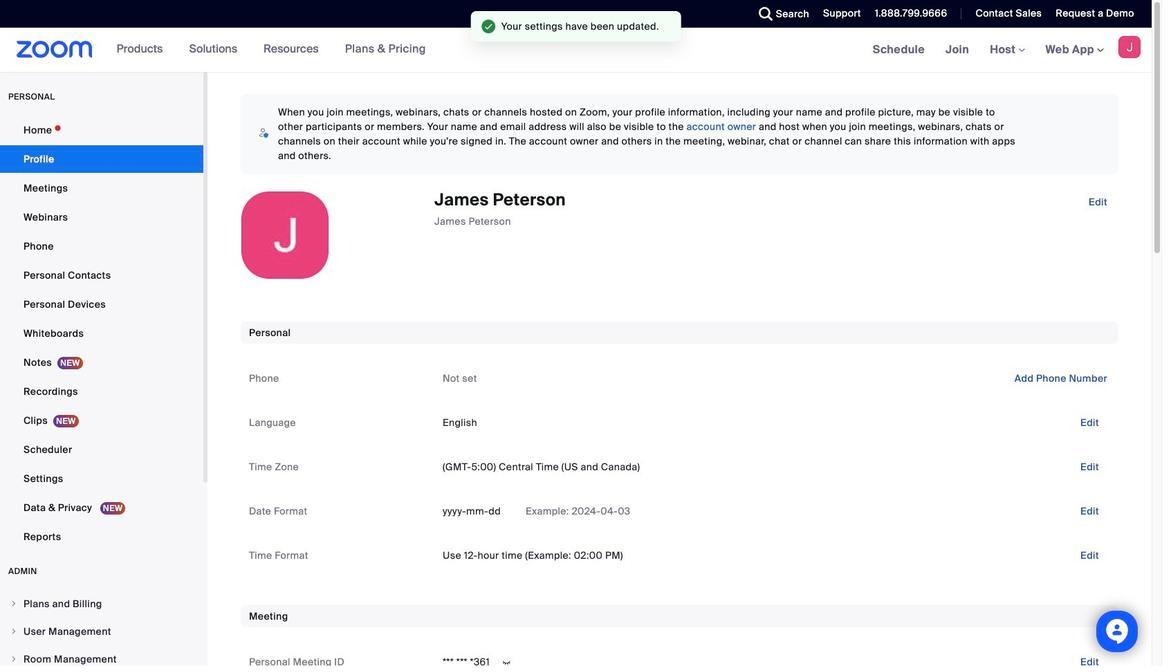 Task type: vqa. For each thing, say whether or not it's contained in the screenshot.
a within Zoom Phone offers extended support to help FORTUNE deploy a new cloud phone solution across multiple geographies with flawless execution.
no



Task type: describe. For each thing, give the bounding box(es) containing it.
zoom logo image
[[17, 41, 92, 58]]

product information navigation
[[106, 28, 436, 72]]

profile picture image
[[1119, 36, 1141, 58]]

show personal meeting id image
[[495, 657, 518, 666]]

meetings navigation
[[862, 28, 1152, 73]]

admin menu menu
[[0, 591, 203, 666]]

2 menu item from the top
[[0, 619, 203, 645]]

right image
[[10, 600, 18, 608]]

1 right image from the top
[[10, 627, 18, 636]]



Task type: locate. For each thing, give the bounding box(es) containing it.
3 menu item from the top
[[0, 646, 203, 666]]

right image
[[10, 627, 18, 636], [10, 655, 18, 663]]

menu item
[[0, 591, 203, 617], [0, 619, 203, 645], [0, 646, 203, 666]]

user photo image
[[241, 192, 329, 279]]

personal menu menu
[[0, 116, 203, 552]]

1 vertical spatial menu item
[[0, 619, 203, 645]]

1 menu item from the top
[[0, 591, 203, 617]]

edit user photo image
[[274, 229, 296, 241]]

success image
[[482, 19, 496, 33]]

2 vertical spatial menu item
[[0, 646, 203, 666]]

0 vertical spatial menu item
[[0, 591, 203, 617]]

0 vertical spatial right image
[[10, 627, 18, 636]]

1 vertical spatial right image
[[10, 655, 18, 663]]

banner
[[0, 28, 1152, 73]]

2 right image from the top
[[10, 655, 18, 663]]



